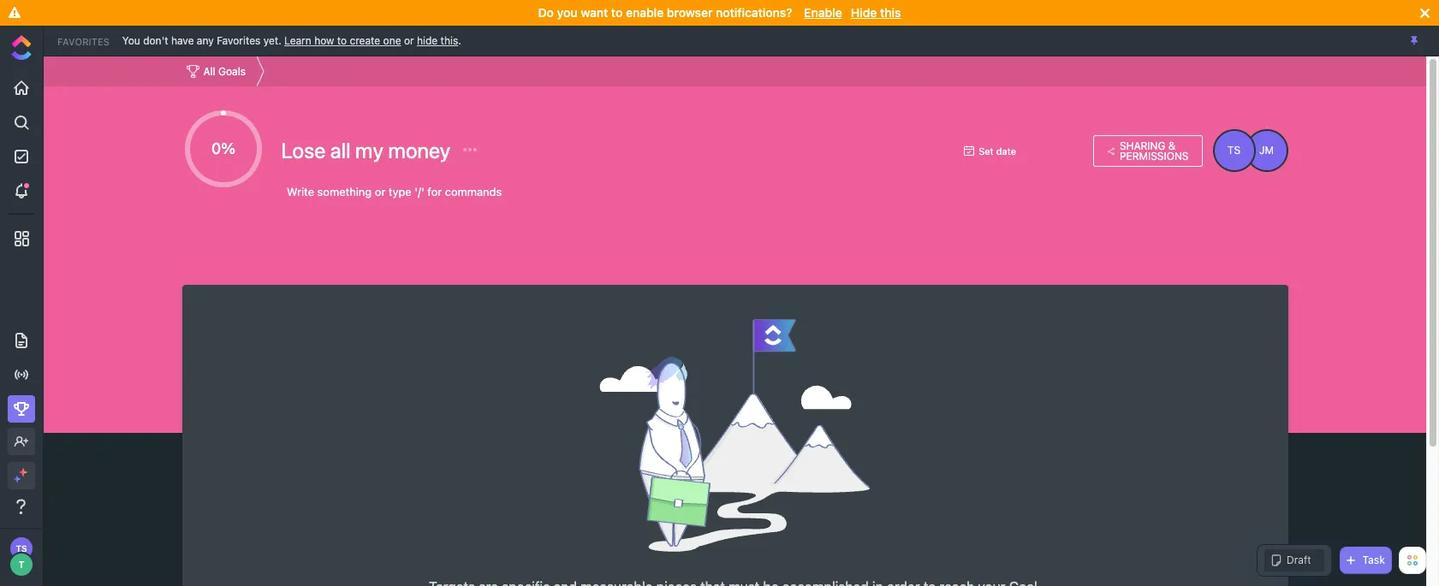 Task type: locate. For each thing, give the bounding box(es) containing it.
have
[[171, 34, 194, 47]]

hide
[[851, 5, 877, 20]]

this
[[880, 5, 901, 20], [441, 34, 458, 47]]

1 horizontal spatial this
[[880, 5, 901, 20]]

1 horizontal spatial favorites
[[217, 34, 261, 47]]

0 horizontal spatial ts
[[16, 544, 27, 554]]

permissions
[[1120, 149, 1189, 162]]

you
[[122, 34, 140, 47]]

0 vertical spatial this
[[880, 5, 901, 20]]

how
[[314, 34, 334, 47]]

do
[[538, 5, 554, 20]]

date
[[996, 145, 1016, 156]]

task
[[1363, 554, 1385, 567]]

to
[[611, 5, 623, 20], [337, 34, 347, 47]]

1 vertical spatial to
[[337, 34, 347, 47]]

ts for ts t
[[16, 544, 27, 554]]

all goals link
[[182, 60, 250, 83]]

1 horizontal spatial to
[[611, 5, 623, 20]]

1 vertical spatial ts
[[16, 544, 27, 554]]

0 horizontal spatial to
[[337, 34, 347, 47]]

sparkle svg 1 image
[[19, 468, 27, 477]]

1 vertical spatial this
[[441, 34, 458, 47]]

1 horizontal spatial ts
[[1228, 144, 1241, 157]]

any
[[197, 34, 214, 47]]

my
[[355, 138, 384, 163]]

0 horizontal spatial favorites
[[57, 36, 109, 47]]

to right how
[[337, 34, 347, 47]]

enable
[[626, 5, 664, 20]]

0 horizontal spatial this
[[441, 34, 458, 47]]

favorites
[[217, 34, 261, 47], [57, 36, 109, 47]]

0 vertical spatial ts
[[1228, 144, 1241, 157]]

hide
[[417, 34, 438, 47]]

lose
[[281, 138, 326, 163]]

&
[[1169, 139, 1176, 152]]

ts up t
[[16, 544, 27, 554]]

to right want
[[611, 5, 623, 20]]

favorites left you
[[57, 36, 109, 47]]

don't
[[143, 34, 168, 47]]

want
[[581, 5, 608, 20]]

do you want to enable browser notifications? enable hide this
[[538, 5, 901, 20]]

ts
[[1228, 144, 1241, 157], [16, 544, 27, 554]]

favorites right any
[[217, 34, 261, 47]]

ts left jm
[[1228, 144, 1241, 157]]



Task type: vqa. For each thing, say whether or not it's contained in the screenshot.
learn
yes



Task type: describe. For each thing, give the bounding box(es) containing it.
lose all my money
[[281, 138, 455, 163]]

yet.
[[263, 34, 281, 47]]

learn
[[284, 34, 312, 47]]

notifications?
[[716, 5, 793, 20]]

ts t
[[16, 544, 27, 570]]

set date
[[979, 145, 1016, 156]]

you
[[557, 5, 578, 20]]

all
[[330, 138, 351, 163]]

browser
[[667, 5, 713, 20]]

learn how to create one link
[[284, 34, 401, 47]]

t
[[18, 559, 24, 570]]

ts for ts
[[1228, 144, 1241, 157]]

create
[[350, 34, 380, 47]]

sharing & permissions
[[1120, 139, 1189, 162]]

jm
[[1260, 144, 1274, 157]]

sparkle svg 2 image
[[14, 476, 20, 483]]

money
[[388, 138, 451, 163]]

set date button
[[955, 140, 1085, 161]]

enable
[[804, 5, 842, 20]]

or
[[404, 34, 414, 47]]

sharing
[[1120, 139, 1166, 152]]

you don't have any favorites yet. learn how to create one or hide this .
[[122, 34, 461, 47]]

set
[[979, 145, 994, 156]]

.
[[458, 34, 461, 47]]

one
[[383, 34, 401, 47]]

0 vertical spatial to
[[611, 5, 623, 20]]

hide this link
[[417, 34, 458, 47]]

all goals
[[203, 65, 246, 77]]



